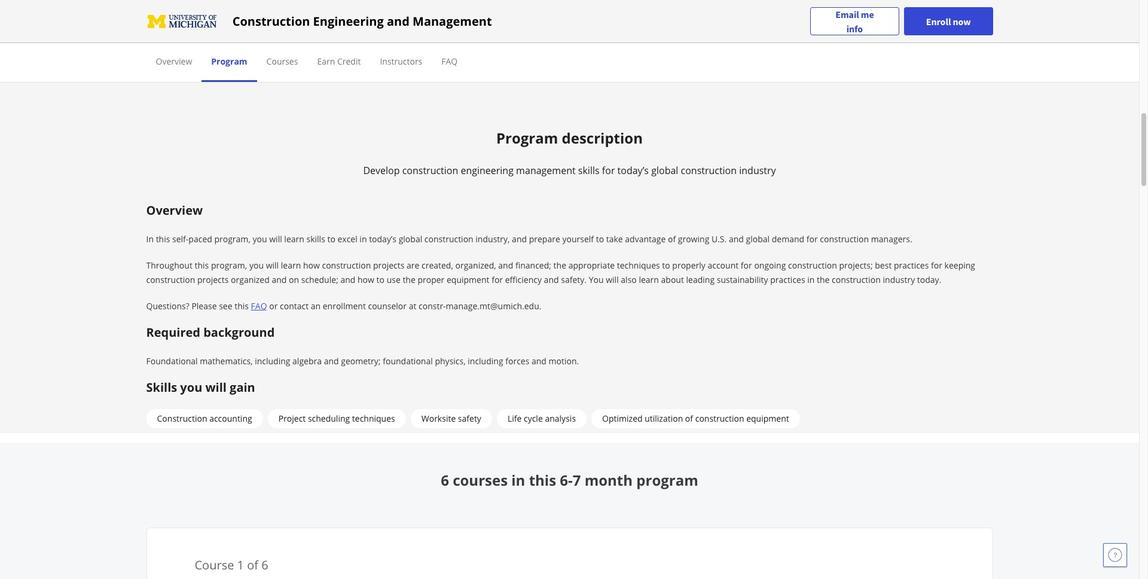 Task type: describe. For each thing, give the bounding box(es) containing it.
paced
[[189, 234, 212, 245]]

questions?
[[146, 301, 190, 312]]

0 vertical spatial today's
[[618, 164, 649, 177]]

0 vertical spatial skills
[[579, 164, 600, 177]]

advantage
[[625, 234, 666, 245]]

accounting
[[210, 413, 252, 424]]

properly
[[673, 260, 706, 271]]

ongoing
[[755, 260, 786, 271]]

0 vertical spatial learn
[[284, 234, 304, 245]]

mathematics,
[[200, 356, 253, 367]]

construction accounting
[[157, 413, 252, 424]]

in this self-paced program, you will learn skills to excel in today's global construction industry, and prepare yourself to take advantage of growing u.s. and global demand for construction managers.
[[146, 234, 913, 245]]

email
[[836, 8, 860, 20]]

0 vertical spatial program,
[[214, 234, 251, 245]]

foundational mathematics, including algebra and geometry; foundational physics, including forces and motion.
[[146, 356, 579, 367]]

and left safety.
[[544, 274, 559, 286]]

safety
[[458, 413, 482, 424]]

about
[[662, 274, 684, 286]]

engineering
[[461, 164, 514, 177]]

6-
[[560, 470, 573, 490]]

for down 'description'
[[602, 164, 615, 177]]

1 vertical spatial equipment
[[747, 413, 790, 424]]

questions? please see this faq or contact an enrollment counselor at constr-manage.mt@umich.edu.
[[146, 301, 542, 312]]

develop construction engineering management skills for today's global construction industry
[[363, 164, 776, 177]]

to left take
[[596, 234, 604, 245]]

on
[[289, 274, 299, 286]]

0 horizontal spatial the
[[403, 274, 416, 286]]

0 horizontal spatial in
[[360, 234, 367, 245]]

program, inside throughout this program, you will learn how construction projects are created, organized, and financed; the appropriate techniques to properly account for ongoing construction projects; best practices for keeping construction projects organized and on schedule; and how to use the proper equipment for efficiency and safety. you will also learn about leading sustainability practices in the construction industry today.
[[211, 260, 247, 271]]

equipment inside throughout this program, you will learn how construction projects are created, organized, and financed; the appropriate techniques to properly account for ongoing construction projects; best practices for keeping construction projects organized and on schedule; and how to use the proper equipment for efficiency and safety. you will also learn about leading sustainability practices in the construction industry today.
[[447, 274, 490, 286]]

worksite safety
[[422, 413, 482, 424]]

faq link inside certificate menu element
[[442, 56, 458, 67]]

0 horizontal spatial industry
[[740, 164, 776, 177]]

techniques inside throughout this program, you will learn how construction projects are created, organized, and financed; the appropriate techniques to properly account for ongoing construction projects; best practices for keeping construction projects organized and on schedule; and how to use the proper equipment for efficiency and safety. you will also learn about leading sustainability practices in the construction industry today.
[[617, 260, 660, 271]]

0 vertical spatial of
[[668, 234, 676, 245]]

yourself
[[563, 234, 594, 245]]

1 vertical spatial skills
[[307, 234, 325, 245]]

for right demand
[[807, 234, 818, 245]]

projects;
[[840, 260, 873, 271]]

also
[[621, 274, 637, 286]]

skills
[[146, 380, 177, 396]]

analysis
[[545, 413, 576, 424]]

in inside throughout this program, you will learn how construction projects are created, organized, and financed; the appropriate techniques to properly account for ongoing construction projects; best practices for keeping construction projects organized and on schedule; and how to use the proper equipment for efficiency and safety. you will also learn about leading sustainability practices in the construction industry today.
[[808, 274, 815, 286]]

month
[[585, 470, 633, 490]]

physics,
[[435, 356, 466, 367]]

life cycle analysis
[[508, 413, 576, 424]]

2 vertical spatial you
[[180, 380, 202, 396]]

schedule;
[[301, 274, 339, 286]]

today.
[[918, 274, 942, 286]]

created,
[[422, 260, 453, 271]]

enroll now
[[927, 15, 971, 27]]

enrollment
[[323, 301, 366, 312]]

you inside throughout this program, you will learn how construction projects are created, organized, and financed; the appropriate techniques to properly account for ongoing construction projects; best practices for keeping construction projects organized and on schedule; and how to use the proper equipment for efficiency and safety. you will also learn about leading sustainability practices in the construction industry today.
[[249, 260, 264, 271]]

scheduling
[[308, 413, 350, 424]]

description
[[562, 128, 643, 148]]

for down organized,
[[492, 274, 503, 286]]

1 vertical spatial overview
[[146, 202, 203, 219]]

help center image
[[1109, 548, 1123, 562]]

please
[[192, 301, 217, 312]]

0 vertical spatial projects
[[373, 260, 405, 271]]

contact
[[280, 301, 309, 312]]

financed;
[[516, 260, 552, 271]]

u.s.
[[712, 234, 727, 245]]

0 horizontal spatial global
[[399, 234, 423, 245]]

you
[[589, 274, 604, 286]]

of for construction
[[686, 413, 694, 424]]

1 horizontal spatial in
[[512, 470, 526, 490]]

instructors
[[380, 56, 423, 67]]

appropriate
[[569, 260, 615, 271]]

best
[[876, 260, 892, 271]]

enroll now button
[[905, 7, 994, 35]]

this right in
[[156, 234, 170, 245]]

7
[[573, 470, 581, 490]]

for up sustainability
[[741, 260, 753, 271]]

proper
[[418, 274, 445, 286]]

account
[[708, 260, 739, 271]]

optimized utilization of construction equipment
[[603, 413, 790, 424]]

engineering
[[313, 13, 384, 29]]

2 vertical spatial learn
[[639, 274, 659, 286]]

this right see
[[235, 301, 249, 312]]

in
[[146, 234, 154, 245]]

gain
[[230, 380, 255, 396]]

required
[[146, 324, 200, 341]]

organized,
[[456, 260, 496, 271]]

1 horizontal spatial 6
[[441, 470, 449, 490]]

now
[[953, 15, 971, 27]]

counselor
[[368, 301, 407, 312]]

courses link
[[267, 56, 298, 67]]

certificate menu element
[[146, 43, 994, 82]]

this left 6-
[[529, 470, 557, 490]]

required background
[[146, 324, 275, 341]]

1
[[237, 557, 244, 573]]

take
[[607, 234, 623, 245]]

earn credit link
[[317, 56, 361, 67]]

faq inside certificate menu element
[[442, 56, 458, 67]]

program description
[[497, 128, 643, 148]]

leading
[[687, 274, 715, 286]]

develop
[[363, 164, 400, 177]]

me
[[862, 8, 875, 20]]

and left on
[[272, 274, 287, 286]]

2 horizontal spatial global
[[746, 234, 770, 245]]

to left excel
[[328, 234, 336, 245]]

program for program link
[[211, 56, 247, 67]]

cycle
[[524, 413, 543, 424]]



Task type: locate. For each thing, give the bounding box(es) containing it.
0 vertical spatial construction
[[233, 13, 310, 29]]

0 vertical spatial program
[[211, 56, 247, 67]]

0 horizontal spatial faq
[[251, 301, 267, 312]]

industry inside throughout this program, you will learn how construction projects are created, organized, and financed; the appropriate techniques to properly account for ongoing construction projects; best practices for keeping construction projects organized and on schedule; and how to use the proper equipment for efficiency and safety. you will also learn about leading sustainability practices in the construction industry today.
[[883, 274, 916, 286]]

faq link left 'or'
[[251, 301, 267, 312]]

earn credit
[[317, 56, 361, 67]]

program inside certificate menu element
[[211, 56, 247, 67]]

for up today.
[[932, 260, 943, 271]]

instructors link
[[380, 56, 423, 67]]

6 right 1
[[262, 557, 268, 573]]

foundational
[[383, 356, 433, 367]]

faq link
[[442, 56, 458, 67], [251, 301, 267, 312]]

1 vertical spatial of
[[686, 413, 694, 424]]

project scheduling techniques
[[279, 413, 395, 424]]

prepare
[[529, 234, 561, 245]]

demand
[[772, 234, 805, 245]]

1 vertical spatial faq
[[251, 301, 267, 312]]

practices down ongoing
[[771, 274, 806, 286]]

2 including from the left
[[468, 356, 504, 367]]

projects
[[373, 260, 405, 271], [197, 274, 229, 286]]

0 horizontal spatial construction
[[157, 413, 207, 424]]

worksite
[[422, 413, 456, 424]]

1 horizontal spatial the
[[554, 260, 567, 271]]

throughout this program, you will learn how construction projects are created, organized, and financed; the appropriate techniques to properly account for ongoing construction projects; best practices for keeping construction projects organized and on schedule; and how to use the proper equipment for efficiency and safety. you will also learn about leading sustainability practices in the construction industry today.
[[146, 260, 976, 286]]

0 horizontal spatial faq link
[[251, 301, 267, 312]]

0 vertical spatial industry
[[740, 164, 776, 177]]

construction up "courses" link
[[233, 13, 310, 29]]

gettyimages-171573756 (1) image
[[597, 0, 967, 43]]

0 horizontal spatial practices
[[771, 274, 806, 286]]

0 horizontal spatial today's
[[369, 234, 397, 245]]

0 horizontal spatial how
[[303, 260, 320, 271]]

1 horizontal spatial how
[[358, 274, 375, 286]]

credit
[[337, 56, 361, 67]]

for
[[602, 164, 615, 177], [807, 234, 818, 245], [741, 260, 753, 271], [932, 260, 943, 271], [492, 274, 503, 286]]

excel
[[338, 234, 358, 245]]

0 horizontal spatial program
[[211, 56, 247, 67]]

of for 6
[[247, 557, 259, 573]]

this down paced
[[195, 260, 209, 271]]

1 horizontal spatial of
[[668, 234, 676, 245]]

management
[[516, 164, 576, 177]]

0 horizontal spatial 6
[[262, 557, 268, 573]]

how up schedule;
[[303, 260, 320, 271]]

algebra
[[293, 356, 322, 367]]

to
[[328, 234, 336, 245], [596, 234, 604, 245], [663, 260, 671, 271], [377, 274, 385, 286]]

construction down skills you will gain
[[157, 413, 207, 424]]

1 horizontal spatial construction
[[233, 13, 310, 29]]

manage.mt@umich.edu.
[[446, 301, 542, 312]]

1 vertical spatial techniques
[[352, 413, 395, 424]]

including left algebra
[[255, 356, 290, 367]]

techniques up also
[[617, 260, 660, 271]]

university of michigan image
[[146, 12, 218, 31]]

1 vertical spatial program
[[497, 128, 558, 148]]

utilization
[[645, 413, 683, 424]]

1 horizontal spatial skills
[[579, 164, 600, 177]]

life
[[508, 413, 522, 424]]

email me info
[[836, 8, 875, 34]]

1 horizontal spatial including
[[468, 356, 504, 367]]

0 vertical spatial in
[[360, 234, 367, 245]]

faq left 'or'
[[251, 301, 267, 312]]

program up management
[[497, 128, 558, 148]]

0 vertical spatial overview
[[156, 56, 192, 67]]

1 vertical spatial 6
[[262, 557, 268, 573]]

managers.
[[872, 234, 913, 245]]

industry,
[[476, 234, 510, 245]]

1 vertical spatial in
[[808, 274, 815, 286]]

background
[[204, 324, 275, 341]]

0 vertical spatial techniques
[[617, 260, 660, 271]]

program, up the organized at the top left of page
[[211, 260, 247, 271]]

practices up today.
[[895, 260, 930, 271]]

6 courses in this 6-7 month program
[[441, 470, 699, 490]]

1 vertical spatial program,
[[211, 260, 247, 271]]

program left courses
[[211, 56, 247, 67]]

of right utilization
[[686, 413, 694, 424]]

of
[[668, 234, 676, 245], [686, 413, 694, 424], [247, 557, 259, 573]]

1 horizontal spatial faq
[[442, 56, 458, 67]]

0 vertical spatial faq link
[[442, 56, 458, 67]]

0 horizontal spatial skills
[[307, 234, 325, 245]]

projects up use
[[373, 260, 405, 271]]

today's down 'description'
[[618, 164, 649, 177]]

program,
[[214, 234, 251, 245], [211, 260, 247, 271]]

efficiency
[[505, 274, 542, 286]]

0 horizontal spatial including
[[255, 356, 290, 367]]

1 vertical spatial learn
[[281, 260, 301, 271]]

and right forces on the left bottom of page
[[532, 356, 547, 367]]

overview down university of michigan image
[[156, 56, 192, 67]]

self-
[[172, 234, 189, 245]]

to left use
[[377, 274, 385, 286]]

1 vertical spatial industry
[[883, 274, 916, 286]]

construction for construction accounting
[[157, 413, 207, 424]]

0 vertical spatial 6
[[441, 470, 449, 490]]

1 vertical spatial construction
[[157, 413, 207, 424]]

overview up self-
[[146, 202, 203, 219]]

skills you will gain
[[146, 380, 255, 396]]

of right 1
[[247, 557, 259, 573]]

2 vertical spatial in
[[512, 470, 526, 490]]

1 horizontal spatial equipment
[[747, 413, 790, 424]]

program link
[[211, 56, 247, 67]]

of left growing
[[668, 234, 676, 245]]

1 horizontal spatial projects
[[373, 260, 405, 271]]

2 horizontal spatial the
[[817, 274, 830, 286]]

6
[[441, 470, 449, 490], [262, 557, 268, 573]]

to up the about
[[663, 260, 671, 271]]

overview link
[[156, 56, 192, 67]]

overview
[[156, 56, 192, 67], [146, 202, 203, 219]]

0 horizontal spatial of
[[247, 557, 259, 573]]

1 horizontal spatial global
[[652, 164, 679, 177]]

1 horizontal spatial today's
[[618, 164, 649, 177]]

techniques right scheduling
[[352, 413, 395, 424]]

course 1 of 6
[[195, 557, 268, 573]]

and right u.s.
[[729, 234, 744, 245]]

and up the efficiency
[[499, 260, 514, 271]]

optimized
[[603, 413, 643, 424]]

and left prepare
[[512, 234, 527, 245]]

0 horizontal spatial projects
[[197, 274, 229, 286]]

1 horizontal spatial industry
[[883, 274, 916, 286]]

info
[[847, 22, 863, 34]]

skills left excel
[[307, 234, 325, 245]]

projects up please
[[197, 274, 229, 286]]

and up enrollment
[[341, 274, 356, 286]]

1 horizontal spatial techniques
[[617, 260, 660, 271]]

1 horizontal spatial practices
[[895, 260, 930, 271]]

the
[[554, 260, 567, 271], [403, 274, 416, 286], [817, 274, 830, 286]]

this inside throughout this program, you will learn how construction projects are created, organized, and financed; the appropriate techniques to properly account for ongoing construction projects; best practices for keeping construction projects organized and on schedule; and how to use the proper equipment for efficiency and safety. you will also learn about leading sustainability practices in the construction industry today.
[[195, 260, 209, 271]]

course
[[195, 557, 234, 573]]

faq link down management
[[442, 56, 458, 67]]

including left forces on the left bottom of page
[[468, 356, 504, 367]]

construction for construction engineering and management
[[233, 13, 310, 29]]

faq down management
[[442, 56, 458, 67]]

2 horizontal spatial in
[[808, 274, 815, 286]]

2 horizontal spatial of
[[686, 413, 694, 424]]

forces
[[506, 356, 530, 367]]

and
[[387, 13, 410, 29], [512, 234, 527, 245], [729, 234, 744, 245], [499, 260, 514, 271], [272, 274, 287, 286], [341, 274, 356, 286], [544, 274, 559, 286], [324, 356, 339, 367], [532, 356, 547, 367]]

how left use
[[358, 274, 375, 286]]

0 vertical spatial faq
[[442, 56, 458, 67]]

motion.
[[549, 356, 579, 367]]

geometry;
[[341, 356, 381, 367]]

6 left courses
[[441, 470, 449, 490]]

overview inside certificate menu element
[[156, 56, 192, 67]]

program
[[637, 470, 699, 490]]

earn
[[317, 56, 335, 67]]

skills
[[579, 164, 600, 177], [307, 234, 325, 245]]

courses
[[453, 470, 508, 490]]

1 horizontal spatial faq link
[[442, 56, 458, 67]]

0 vertical spatial equipment
[[447, 274, 490, 286]]

skills down 'description'
[[579, 164, 600, 177]]

practices
[[895, 260, 930, 271], [771, 274, 806, 286]]

you
[[253, 234, 267, 245], [249, 260, 264, 271], [180, 380, 202, 396]]

1 vertical spatial you
[[249, 260, 264, 271]]

equipment
[[447, 274, 490, 286], [747, 413, 790, 424]]

use
[[387, 274, 401, 286]]

and up instructors link
[[387, 13, 410, 29]]

today's right excel
[[369, 234, 397, 245]]

global
[[652, 164, 679, 177], [399, 234, 423, 245], [746, 234, 770, 245]]

construction engineering and management
[[233, 13, 492, 29]]

throughout
[[146, 260, 193, 271]]

1 horizontal spatial program
[[497, 128, 558, 148]]

growing
[[678, 234, 710, 245]]

are
[[407, 260, 420, 271]]

constr-
[[419, 301, 446, 312]]

1 vertical spatial faq link
[[251, 301, 267, 312]]

faq
[[442, 56, 458, 67], [251, 301, 267, 312]]

program for program description
[[497, 128, 558, 148]]

construction
[[233, 13, 310, 29], [157, 413, 207, 424]]

or
[[269, 301, 278, 312]]

1 vertical spatial how
[[358, 274, 375, 286]]

safety.
[[561, 274, 587, 286]]

1 vertical spatial today's
[[369, 234, 397, 245]]

0 vertical spatial you
[[253, 234, 267, 245]]

0 horizontal spatial equipment
[[447, 274, 490, 286]]

this
[[156, 234, 170, 245], [195, 260, 209, 271], [235, 301, 249, 312], [529, 470, 557, 490]]

organized
[[231, 274, 270, 286]]

including
[[255, 356, 290, 367], [468, 356, 504, 367]]

at
[[409, 301, 417, 312]]

0 vertical spatial how
[[303, 260, 320, 271]]

0 horizontal spatial techniques
[[352, 413, 395, 424]]

and right algebra
[[324, 356, 339, 367]]

courses
[[267, 56, 298, 67]]

1 vertical spatial projects
[[197, 274, 229, 286]]

learn
[[284, 234, 304, 245], [281, 260, 301, 271], [639, 274, 659, 286]]

2 vertical spatial of
[[247, 557, 259, 573]]

1 vertical spatial practices
[[771, 274, 806, 286]]

1 including from the left
[[255, 356, 290, 367]]

program, right paced
[[214, 234, 251, 245]]

foundational
[[146, 356, 198, 367]]

techniques
[[617, 260, 660, 271], [352, 413, 395, 424]]

program
[[211, 56, 247, 67], [497, 128, 558, 148]]

0 vertical spatial practices
[[895, 260, 930, 271]]

an
[[311, 301, 321, 312]]



Task type: vqa. For each thing, say whether or not it's contained in the screenshot.
DEVELOP
yes



